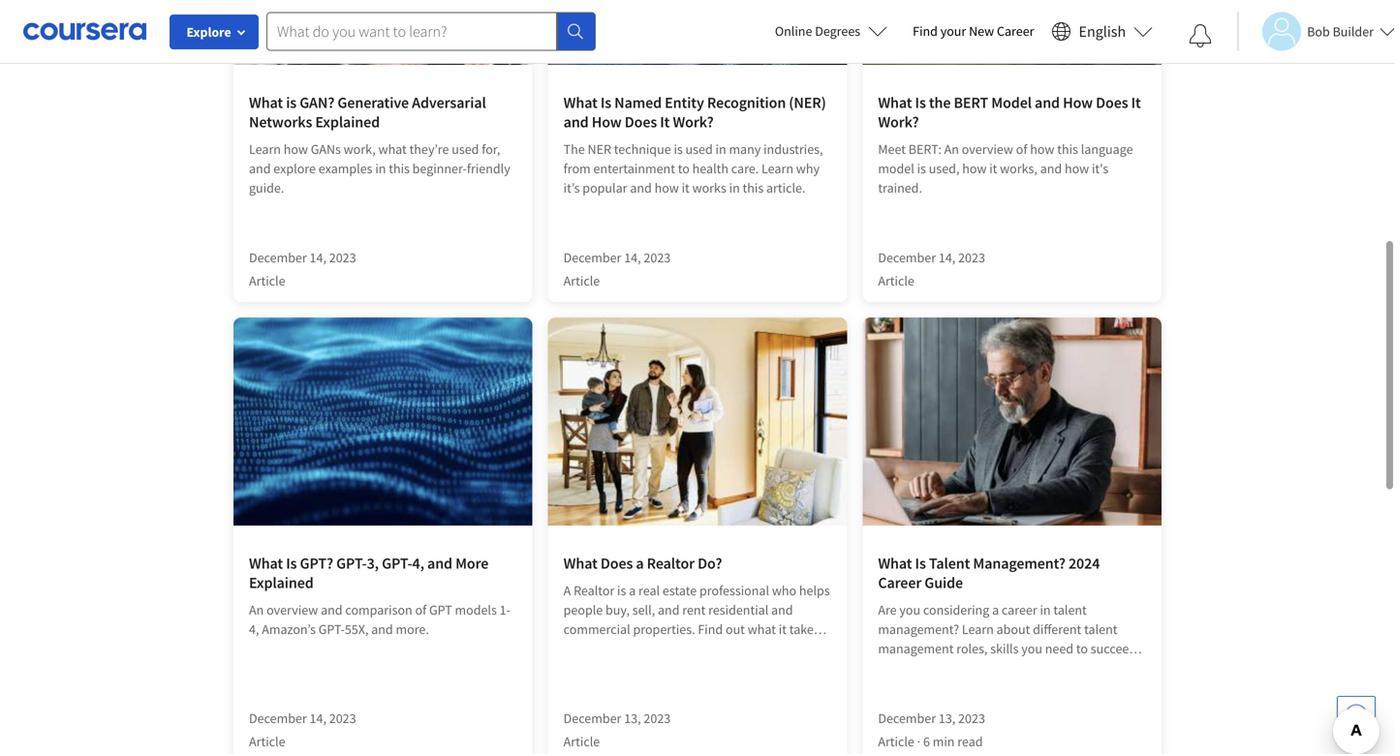 Task type: describe. For each thing, give the bounding box(es) containing it.
1 vertical spatial career
[[1020, 660, 1055, 677]]

real
[[639, 582, 660, 600]]

explore button
[[170, 15, 259, 49]]

who
[[772, 582, 797, 600]]

it's
[[1092, 160, 1109, 177]]

guide
[[925, 574, 963, 593]]

how inside what is the bert model and how does it work? meet bert: an overview of how this language model is used, how it works, and how it's trained.
[[1063, 93, 1093, 112]]

commercial
[[564, 621, 631, 639]]

how inside what is talent management? 2024 career guide are you considering a career in talent management? learn about different talent management roles, skills you need to succeed, and how to prepare for a career in talent management.
[[903, 660, 927, 677]]

find your new career
[[913, 22, 1035, 40]]

what for what is gan? generative adversarial networks explained
[[249, 93, 283, 112]]

considering
[[923, 602, 990, 619]]

entertainment
[[594, 160, 675, 177]]

used,
[[929, 160, 960, 177]]

an inside what is gpt? gpt-3, gpt-4, and more explained an overview and comparison of gpt models 1- 4, amazon's gpt-55x, and more.
[[249, 602, 264, 619]]

what for what is named entity recognition (ner) and how does it work?
[[564, 93, 598, 112]]

what is named entity recognition (ner) and how does it work? the ner technique is used in many industries, from entertainment to health care. learn why it's popular and how it works in this article.
[[564, 93, 826, 197]]

people
[[564, 602, 603, 619]]

does inside what is named entity recognition (ner) and how does it work? the ner technique is used in many industries, from entertainment to health care. learn why it's popular and how it works in this article.
[[625, 112, 657, 132]]

many
[[729, 141, 761, 158]]

networks
[[249, 112, 312, 132]]

and inside what is gan? generative adversarial networks explained learn how gans work, what they're used for, and explore examples in this beginner-friendly guide.
[[249, 160, 271, 177]]

article for considering
[[878, 734, 915, 751]]

gpt- right gpt?
[[336, 554, 367, 574]]

december 14, 2023 article for work?
[[564, 249, 671, 290]]

it's
[[564, 179, 580, 197]]

for,
[[482, 141, 500, 158]]

[featured image] multi-colored code displayed on a black background image
[[548, 0, 847, 65]]

takes
[[790, 621, 820, 639]]

are
[[878, 602, 897, 619]]

meet
[[878, 141, 906, 158]]

0 vertical spatial career
[[1002, 602, 1038, 619]]

in down need
[[1058, 660, 1069, 677]]

a up real at the left of page
[[636, 554, 644, 574]]

what is gan? generative adversarial networks explained learn how gans work, what they're used for, and explore examples in this beginner-friendly guide.
[[249, 93, 510, 197]]

is for named
[[601, 93, 612, 112]]

popular
[[583, 179, 628, 197]]

how inside what is gan? generative adversarial networks explained learn how gans work, what they're used for, and explore examples in this beginner-friendly guide.
[[284, 141, 308, 158]]

more
[[456, 554, 489, 574]]

what for what is gpt? gpt-3, gpt-4, and more explained
[[249, 554, 283, 574]]

health
[[693, 160, 729, 177]]

3,
[[367, 554, 379, 574]]

2024
[[1069, 554, 1100, 574]]

degrees
[[815, 22, 861, 40]]

models
[[455, 602, 497, 619]]

read
[[958, 734, 983, 751]]

[featured image] a realtor stands in a house with a man, woman, and baby. image
[[548, 318, 847, 526]]

explore
[[187, 23, 231, 41]]

work? inside what is the bert model and how does it work? meet bert: an overview of how this language model is used, how it works, and how it's trained.
[[878, 112, 919, 132]]

gpt?
[[300, 554, 333, 574]]

a right the "for"
[[1010, 660, 1017, 677]]

december for explained
[[249, 710, 307, 728]]

helps
[[799, 582, 830, 600]]

in down care.
[[729, 179, 740, 197]]

article for work?
[[878, 272, 915, 290]]

it inside what is named entity recognition (ner) and how does it work? the ner technique is used in many industries, from entertainment to health care. learn why it's popular and how it works in this article.
[[660, 112, 670, 132]]

2023 for a
[[958, 710, 985, 728]]

2023 for estate
[[644, 710, 671, 728]]

learn inside what is named entity recognition (ner) and how does it work? the ner technique is used in many industries, from entertainment to health care. learn why it's popular and how it works in this article.
[[762, 160, 794, 177]]

bert
[[954, 93, 989, 112]]

generative
[[338, 93, 409, 112]]

roles,
[[957, 641, 988, 658]]

·
[[917, 734, 921, 751]]

works
[[693, 179, 727, 197]]

sell,
[[633, 602, 655, 619]]

explained inside what is gan? generative adversarial networks explained learn how gans work, what they're used for, and explore examples in this beginner-friendly guide.
[[315, 112, 380, 132]]

online degrees button
[[760, 10, 903, 52]]

article.
[[767, 179, 806, 197]]

buy,
[[606, 602, 630, 619]]

prepare
[[944, 660, 989, 677]]

december 14, 2023 article for an
[[249, 710, 356, 751]]

find your new career link
[[903, 19, 1044, 44]]

gans
[[311, 141, 341, 158]]

bert:
[[909, 141, 942, 158]]

how inside what is named entity recognition (ner) and how does it work? the ner technique is used in many industries, from entertainment to health care. learn why it's popular and how it works in this article.
[[592, 112, 622, 132]]

builder
[[1333, 23, 1374, 40]]

trained.
[[878, 179, 923, 197]]

examples
[[319, 160, 373, 177]]

and down entertainment
[[630, 179, 652, 197]]

friendly
[[467, 160, 510, 177]]

of for and
[[1016, 141, 1028, 158]]

need
[[1045, 641, 1074, 658]]

career inside find your new career link
[[997, 22, 1035, 40]]

13, for realtor
[[624, 710, 641, 728]]

2023 for work?
[[644, 249, 671, 266]]

[featured image] blue lines of binary code ripple across a black screen in waves. image
[[234, 318, 533, 526]]

article for it
[[564, 272, 600, 290]]

why
[[796, 160, 820, 177]]

how left it's
[[1065, 160, 1089, 177]]

guide.
[[249, 179, 284, 197]]

is inside what is the bert model and how does it work? meet bert: an overview of how this language model is used, how it works, and how it's trained.
[[917, 160, 926, 177]]

management.
[[878, 679, 957, 697]]

what for what is the bert model and how does it work?
[[878, 93, 912, 112]]

different
[[1033, 621, 1082, 639]]

13, for guide
[[939, 710, 956, 728]]

rent
[[682, 602, 706, 619]]

december 13, 2023 article · 6 min read
[[878, 710, 985, 751]]

technique
[[614, 141, 671, 158]]

article for gans
[[249, 272, 285, 290]]

it inside what does a realtor do? a realtor is a real estate professional who helps people buy, sell, and rent residential and commercial properties. find out what it takes to become one.
[[779, 621, 787, 639]]

0 horizontal spatial you
[[900, 602, 921, 619]]

and right model
[[1035, 93, 1060, 112]]

out
[[726, 621, 745, 639]]

work,
[[344, 141, 376, 158]]

and inside what is talent management? 2024 career guide are you considering a career in talent management? learn about different talent management roles, skills you need to succeed, and how to prepare for a career in talent management.
[[878, 660, 900, 677]]

estate
[[663, 582, 697, 600]]

adversarial
[[412, 93, 486, 112]]

what is talent management? 2024 career guide are you considering a career in talent management? learn about different talent management roles, skills you need to succeed, and how to prepare for a career in talent management.
[[878, 554, 1140, 697]]

model
[[992, 93, 1032, 112]]

55x,
[[345, 621, 369, 639]]

is for gpt?
[[286, 554, 297, 574]]

care.
[[731, 160, 759, 177]]

does inside what does a realtor do? a realtor is a real estate professional who helps people buy, sell, and rent residential and commercial properties. find out what it takes to become one.
[[601, 554, 633, 574]]

one.
[[626, 641, 651, 658]]

works,
[[1000, 160, 1038, 177]]

skills
[[991, 641, 1019, 658]]

is inside what is gan? generative adversarial networks explained learn how gans work, what they're used for, and explore examples in this beginner-friendly guide.
[[286, 93, 297, 112]]

min
[[933, 734, 955, 751]]

14, for work,
[[310, 249, 327, 266]]

coursera image
[[23, 16, 146, 47]]

to inside what is named entity recognition (ner) and how does it work? the ner technique is used in many industries, from entertainment to health care. learn why it's popular and how it works in this article.
[[678, 160, 690, 177]]

entity
[[665, 93, 704, 112]]

professional
[[700, 582, 770, 600]]

to up management.
[[930, 660, 942, 677]]

1 vertical spatial 4,
[[249, 621, 259, 639]]

the
[[929, 93, 951, 112]]

and down the "who"
[[771, 602, 793, 619]]

is inside what does a realtor do? a realtor is a real estate professional who helps people buy, sell, and rent residential and commercial properties. find out what it takes to become one.
[[617, 582, 626, 600]]

recognition
[[707, 93, 786, 112]]

6
[[924, 734, 930, 751]]

and left more
[[427, 554, 453, 574]]

article for real
[[564, 734, 600, 751]]

management?
[[973, 554, 1066, 574]]

2023 for meet
[[958, 249, 985, 266]]

amazon's
[[262, 621, 316, 639]]

for
[[991, 660, 1007, 677]]

what is gpt? gpt-3, gpt-4, and more explained an overview and comparison of gpt models 1- 4, amazon's gpt-55x, and more.
[[249, 554, 511, 639]]

0 vertical spatial find
[[913, 22, 938, 40]]

how right used,
[[962, 160, 987, 177]]

ner
[[588, 141, 611, 158]]

what for what does a realtor do?
[[564, 554, 598, 574]]

talent
[[929, 554, 970, 574]]



Task type: vqa. For each thing, say whether or not it's contained in the screenshot.
AT inside Flexible schedule Learn at your own pace
no



Task type: locate. For each thing, give the bounding box(es) containing it.
0 vertical spatial explained
[[315, 112, 380, 132]]

is for talent
[[915, 554, 926, 574]]

work? inside what is named entity recognition (ner) and how does it work? the ner technique is used in many industries, from entertainment to health care. learn why it's popular and how it works in this article.
[[673, 112, 714, 132]]

1 vertical spatial an
[[249, 602, 264, 619]]

about
[[997, 621, 1030, 639]]

13, inside 'december 13, 2023 article'
[[624, 710, 641, 728]]

december inside december 13, 2023 article · 6 min read
[[878, 710, 936, 728]]

december for gans
[[249, 249, 307, 266]]

and up properties.
[[658, 602, 680, 619]]

0 horizontal spatial learn
[[249, 141, 281, 158]]

you down 'about'
[[1022, 641, 1043, 658]]

an up used,
[[945, 141, 959, 158]]

1 vertical spatial what
[[748, 621, 776, 639]]

career
[[997, 22, 1035, 40], [878, 574, 922, 593]]

2 13, from the left
[[939, 710, 956, 728]]

used left for,
[[452, 141, 479, 158]]

online
[[775, 22, 812, 40]]

1 vertical spatial explained
[[249, 574, 314, 593]]

article
[[249, 272, 285, 290], [564, 272, 600, 290], [878, 272, 915, 290], [249, 734, 285, 751], [564, 734, 600, 751], [878, 734, 915, 751]]

is down bert:
[[917, 160, 926, 177]]

2023 for an
[[329, 710, 356, 728]]

0 vertical spatial an
[[945, 141, 959, 158]]

this down they're
[[389, 160, 410, 177]]

1 vertical spatial career
[[878, 574, 922, 593]]

is right technique
[[674, 141, 683, 158]]

learn inside what is gan? generative adversarial networks explained learn how gans work, what they're used for, and explore examples in this beginner-friendly guide.
[[249, 141, 281, 158]]

1 horizontal spatial used
[[686, 141, 713, 158]]

1 horizontal spatial an
[[945, 141, 959, 158]]

0 vertical spatial learn
[[249, 141, 281, 158]]

2023 down examples
[[329, 249, 356, 266]]

2 vertical spatial learn
[[962, 621, 994, 639]]

learn inside what is talent management? 2024 career guide are you considering a career in talent management? learn about different talent management roles, skills you need to succeed, and how to prepare for a career in talent management.
[[962, 621, 994, 639]]

your
[[941, 22, 966, 40]]

1 vertical spatial this
[[389, 160, 410, 177]]

december 13, 2023 article
[[564, 710, 671, 751]]

is left "named" at the top of the page
[[601, 93, 612, 112]]

how down "management"
[[903, 660, 927, 677]]

career right new
[[997, 22, 1035, 40]]

2 vertical spatial this
[[743, 179, 764, 197]]

0 horizontal spatial career
[[878, 574, 922, 593]]

how inside what is named entity recognition (ner) and how does it work? the ner technique is used in many industries, from entertainment to health care. learn why it's popular and how it works in this article.
[[655, 179, 679, 197]]

0 horizontal spatial it
[[682, 179, 690, 197]]

used up health
[[686, 141, 713, 158]]

what inside what is the bert model and how does it work? meet bert: an overview of how this language model is used, how it works, and how it's trained.
[[878, 93, 912, 112]]

2023 down used,
[[958, 249, 985, 266]]

2023 inside december 13, 2023 article · 6 min read
[[958, 710, 985, 728]]

0 vertical spatial career
[[997, 22, 1035, 40]]

december down popular in the top of the page
[[564, 249, 622, 266]]

an up amazon's
[[249, 602, 264, 619]]

2 horizontal spatial learn
[[962, 621, 994, 639]]

from
[[564, 160, 591, 177]]

(ner)
[[789, 93, 826, 112]]

this left 'language'
[[1058, 141, 1078, 158]]

13,
[[624, 710, 641, 728], [939, 710, 956, 728]]

2023 inside 'december 13, 2023 article'
[[644, 710, 671, 728]]

2 horizontal spatial this
[[1058, 141, 1078, 158]]

article for explained
[[249, 734, 285, 751]]

2023 down 55x,
[[329, 710, 356, 728]]

what right out
[[748, 621, 776, 639]]

article inside december 13, 2023 article · 6 min read
[[878, 734, 915, 751]]

gpt- right amazon's
[[319, 621, 345, 639]]

1 horizontal spatial this
[[743, 179, 764, 197]]

0 vertical spatial this
[[1058, 141, 1078, 158]]

1 13, from the left
[[624, 710, 641, 728]]

online degrees
[[775, 22, 861, 40]]

an
[[945, 141, 959, 158], [249, 602, 264, 619]]

0 horizontal spatial of
[[415, 602, 427, 619]]

career down need
[[1020, 660, 1055, 677]]

14, down popular in the top of the page
[[624, 249, 641, 266]]

how down entertainment
[[655, 179, 679, 197]]

1 vertical spatial realtor
[[574, 582, 615, 600]]

does inside what is the bert model and how does it work? meet bert: an overview of how this language model is used, how it works, and how it's trained.
[[1096, 93, 1129, 112]]

does up technique
[[625, 112, 657, 132]]

december inside 'december 13, 2023 article'
[[564, 710, 622, 728]]

how up ner
[[592, 112, 622, 132]]

13, down one.
[[624, 710, 641, 728]]

what up "the"
[[564, 93, 598, 112]]

how up 'works,'
[[1030, 141, 1055, 158]]

is left gpt?
[[286, 554, 297, 574]]

you up management?
[[900, 602, 921, 619]]

1 vertical spatial find
[[698, 621, 723, 639]]

1 horizontal spatial how
[[1063, 93, 1093, 112]]

explained up amazon's
[[249, 574, 314, 593]]

gpt- right 3,
[[382, 554, 412, 574]]

a
[[564, 582, 571, 600]]

0 horizontal spatial work?
[[673, 112, 714, 132]]

article inside 'december 13, 2023 article'
[[564, 734, 600, 751]]

work? up health
[[673, 112, 714, 132]]

this inside what is gan? generative adversarial networks explained learn how gans work, what they're used for, and explore examples in this beginner-friendly guide.
[[389, 160, 410, 177]]

succeed,
[[1091, 641, 1140, 658]]

bob builder
[[1307, 23, 1374, 40]]

what for what is talent management? 2024 career guide
[[878, 554, 912, 574]]

0 horizontal spatial an
[[249, 602, 264, 619]]

become
[[578, 641, 624, 658]]

0 horizontal spatial this
[[389, 160, 410, 177]]

1 vertical spatial of
[[415, 602, 427, 619]]

overview inside what is gpt? gpt-3, gpt-4, and more explained an overview and comparison of gpt models 1- 4, amazon's gpt-55x, and more.
[[267, 602, 318, 619]]

0 horizontal spatial what
[[378, 141, 407, 158]]

find left out
[[698, 621, 723, 639]]

2023 up read
[[958, 710, 985, 728]]

realtor up people
[[574, 582, 615, 600]]

in up different
[[1040, 602, 1051, 619]]

1 horizontal spatial you
[[1022, 641, 1043, 658]]

2 vertical spatial it
[[779, 621, 787, 639]]

13, up the min
[[939, 710, 956, 728]]

1 horizontal spatial it
[[1132, 93, 1141, 112]]

it up technique
[[660, 112, 670, 132]]

0 horizontal spatial explained
[[249, 574, 314, 593]]

to
[[678, 160, 690, 177], [564, 641, 575, 658], [1077, 641, 1088, 658], [930, 660, 942, 677]]

0 vertical spatial what
[[378, 141, 407, 158]]

0 vertical spatial talent
[[1054, 602, 1087, 619]]

4,
[[412, 554, 424, 574], [249, 621, 259, 639]]

what right work,
[[378, 141, 407, 158]]

what inside what does a realtor do? a realtor is a real estate professional who helps people buy, sell, and rent residential and commercial properties. find out what it takes to become one.
[[748, 621, 776, 639]]

december down become
[[564, 710, 622, 728]]

to inside what does a realtor do? a realtor is a real estate professional who helps people buy, sell, and rent residential and commercial properties. find out what it takes to become one.
[[564, 641, 575, 658]]

talent
[[1054, 602, 1087, 619], [1084, 621, 1118, 639], [1071, 660, 1105, 677]]

show notifications image
[[1189, 24, 1213, 47]]

1 horizontal spatial 4,
[[412, 554, 424, 574]]

this
[[1058, 141, 1078, 158], [389, 160, 410, 177], [743, 179, 764, 197]]

new
[[969, 22, 994, 40]]

career inside what is talent management? 2024 career guide are you considering a career in talent management? learn about different talent management roles, skills you need to succeed, and how to prepare for a career in talent management.
[[878, 574, 922, 593]]

what up a
[[564, 554, 598, 574]]

0 horizontal spatial it
[[660, 112, 670, 132]]

1 horizontal spatial work?
[[878, 112, 919, 132]]

2023 for work,
[[329, 249, 356, 266]]

explore
[[274, 160, 316, 177]]

1 horizontal spatial career
[[997, 22, 1035, 40]]

0 horizontal spatial find
[[698, 621, 723, 639]]

14, for meet
[[939, 249, 956, 266]]

explained inside what is gpt? gpt-3, gpt-4, and more explained an overview and comparison of gpt models 1- 4, amazon's gpt-55x, and more.
[[249, 574, 314, 593]]

does up buy,
[[601, 554, 633, 574]]

december
[[249, 249, 307, 266], [564, 249, 622, 266], [878, 249, 936, 266], [249, 710, 307, 728], [564, 710, 622, 728], [878, 710, 936, 728]]

what left gpt?
[[249, 554, 283, 574]]

overview
[[962, 141, 1014, 158], [267, 602, 318, 619]]

[featured image] two people stand together at a desk in a dimly lit room and review information on a shared computer. image
[[863, 0, 1162, 65]]

2 vertical spatial talent
[[1071, 660, 1105, 677]]

december for considering
[[878, 710, 936, 728]]

beginner-
[[413, 160, 467, 177]]

career
[[1002, 602, 1038, 619], [1020, 660, 1055, 677]]

and down "management"
[[878, 660, 900, 677]]

0 horizontal spatial realtor
[[574, 582, 615, 600]]

industries,
[[764, 141, 823, 158]]

learn
[[249, 141, 281, 158], [762, 160, 794, 177], [962, 621, 994, 639]]

of for gpt-
[[415, 602, 427, 619]]

help center image
[[1345, 705, 1368, 728]]

it left 'works,'
[[990, 160, 998, 177]]

management
[[878, 641, 954, 658]]

what left the
[[878, 93, 912, 112]]

0 horizontal spatial 13,
[[624, 710, 641, 728]]

is inside what is the bert model and how does it work? meet bert: an overview of how this language model is used, how it works, and how it's trained.
[[915, 93, 926, 112]]

14, down amazon's
[[310, 710, 327, 728]]

2 horizontal spatial it
[[990, 160, 998, 177]]

realtor up estate on the bottom
[[647, 554, 695, 574]]

how up explore
[[284, 141, 308, 158]]

do?
[[698, 554, 722, 574]]

None search field
[[266, 12, 596, 51]]

comparison
[[345, 602, 413, 619]]

is inside what is named entity recognition (ner) and how does it work? the ner technique is used in many industries, from entertainment to health care. learn why it's popular and how it works in this article.
[[601, 93, 612, 112]]

2 used from the left
[[686, 141, 713, 158]]

it left takes
[[779, 621, 787, 639]]

is
[[286, 93, 297, 112], [674, 141, 683, 158], [917, 160, 926, 177], [617, 582, 626, 600]]

14, for work?
[[624, 249, 641, 266]]

it left works in the top of the page
[[682, 179, 690, 197]]

what left gan?
[[249, 93, 283, 112]]

1 horizontal spatial realtor
[[647, 554, 695, 574]]

find inside what does a realtor do? a realtor is a real estate professional who helps people buy, sell, and rent residential and commercial properties. find out what it takes to become one.
[[698, 621, 723, 639]]

it
[[990, 160, 998, 177], [682, 179, 690, 197], [779, 621, 787, 639]]

overview inside what is the bert model and how does it work? meet bert: an overview of how this language model is used, how it works, and how it's trained.
[[962, 141, 1014, 158]]

14, down used,
[[939, 249, 956, 266]]

gan?
[[300, 93, 335, 112]]

properties.
[[633, 621, 695, 639]]

how up 'language'
[[1063, 93, 1093, 112]]

1 vertical spatial overview
[[267, 602, 318, 619]]

1 used from the left
[[452, 141, 479, 158]]

14, for an
[[310, 710, 327, 728]]

december for it
[[564, 249, 622, 266]]

what is the bert model and how does it work? meet bert: an overview of how this language model is used, how it works, and how it's trained.
[[878, 93, 1141, 197]]

is inside what is gpt? gpt-3, gpt-4, and more explained an overview and comparison of gpt models 1- 4, amazon's gpt-55x, and more.
[[286, 554, 297, 574]]

and up "the"
[[564, 112, 589, 132]]

of inside what is gpt? gpt-3, gpt-4, and more explained an overview and comparison of gpt models 1- 4, amazon's gpt-55x, and more.
[[415, 602, 427, 619]]

december down trained.
[[878, 249, 936, 266]]

overview up 'works,'
[[962, 141, 1014, 158]]

and up guide.
[[249, 160, 271, 177]]

1 horizontal spatial what
[[748, 621, 776, 639]]

more.
[[396, 621, 429, 639]]

talent up different
[[1054, 602, 1087, 619]]

language
[[1081, 141, 1133, 158]]

talent down succeed,
[[1071, 660, 1105, 677]]

work?
[[673, 112, 714, 132], [878, 112, 919, 132]]

1 horizontal spatial explained
[[315, 112, 380, 132]]

and
[[1035, 93, 1060, 112], [564, 112, 589, 132], [249, 160, 271, 177], [1041, 160, 1062, 177], [630, 179, 652, 197], [427, 554, 453, 574], [321, 602, 343, 619], [658, 602, 680, 619], [771, 602, 793, 619], [371, 621, 393, 639], [878, 660, 900, 677]]

what
[[249, 93, 283, 112], [564, 93, 598, 112], [878, 93, 912, 112], [249, 554, 283, 574], [564, 554, 598, 574], [878, 554, 912, 574]]

residential
[[709, 602, 769, 619]]

what inside what is talent management? 2024 career guide are you considering a career in talent management? learn about different talent management roles, skills you need to succeed, and how to prepare for a career in talent management.
[[878, 554, 912, 574]]

and left comparison
[[321, 602, 343, 619]]

find left your
[[913, 22, 938, 40]]

this inside what is named entity recognition (ner) and how does it work? the ner technique is used in many industries, from entertainment to health care. learn why it's popular and how it works in this article.
[[743, 179, 764, 197]]

1 vertical spatial it
[[682, 179, 690, 197]]

[featured image] a machine learning engineer in a gray shirt sits with his back to his desk and speaks with co-workers. image
[[234, 0, 533, 65]]

it up 'language'
[[1132, 93, 1141, 112]]

model
[[878, 160, 915, 177]]

december 14, 2023 article for work,
[[249, 249, 356, 290]]

1 horizontal spatial find
[[913, 22, 938, 40]]

2023
[[329, 249, 356, 266], [644, 249, 671, 266], [958, 249, 985, 266], [329, 710, 356, 728], [644, 710, 671, 728], [958, 710, 985, 728]]

what
[[378, 141, 407, 158], [748, 621, 776, 639]]

december 14, 2023 article
[[249, 249, 356, 290], [564, 249, 671, 290], [878, 249, 985, 290], [249, 710, 356, 751]]

this down care.
[[743, 179, 764, 197]]

and right 'works,'
[[1041, 160, 1062, 177]]

talent up succeed,
[[1084, 621, 1118, 639]]

of inside what is the bert model and how does it work? meet bert: an overview of how this language model is used, how it works, and how it's trained.
[[1016, 141, 1028, 158]]

does up 'language'
[[1096, 93, 1129, 112]]

0 vertical spatial 4,
[[412, 554, 424, 574]]

december 14, 2023 article for meet
[[878, 249, 985, 290]]

1 horizontal spatial 13,
[[939, 710, 956, 728]]

is left the talent on the bottom
[[915, 554, 926, 574]]

learn down networks
[[249, 141, 281, 158]]

0 horizontal spatial how
[[592, 112, 622, 132]]

named
[[615, 93, 662, 112]]

is for the
[[915, 93, 926, 112]]

december down amazon's
[[249, 710, 307, 728]]

4, right 3,
[[412, 554, 424, 574]]

14, down explore
[[310, 249, 327, 266]]

14,
[[310, 249, 327, 266], [624, 249, 641, 266], [939, 249, 956, 266], [310, 710, 327, 728]]

to right need
[[1077, 641, 1088, 658]]

explained up work,
[[315, 112, 380, 132]]

learn up roles,
[[962, 621, 994, 639]]

overview up amazon's
[[267, 602, 318, 619]]

in up health
[[716, 141, 726, 158]]

it inside what is the bert model and how does it work? meet bert: an overview of how this language model is used, how it works, and how it's trained.
[[990, 160, 998, 177]]

1 horizontal spatial of
[[1016, 141, 1028, 158]]

this inside what is the bert model and how does it work? meet bert: an overview of how this language model is used, how it works, and how it's trained.
[[1058, 141, 1078, 158]]

[featured image] a man works on a laptop. image
[[863, 318, 1162, 526]]

bob
[[1307, 23, 1330, 40]]

0 vertical spatial realtor
[[647, 554, 695, 574]]

in down work,
[[375, 160, 386, 177]]

used
[[452, 141, 479, 158], [686, 141, 713, 158]]

1 work? from the left
[[673, 112, 714, 132]]

what inside what is named entity recognition (ner) and how does it work? the ner technique is used in many industries, from entertainment to health care. learn why it's popular and how it works in this article.
[[564, 93, 598, 112]]

1 vertical spatial you
[[1022, 641, 1043, 658]]

is inside what is named entity recognition (ner) and how does it work? the ner technique is used in many industries, from entertainment to health care. learn why it's popular and how it works in this article.
[[674, 141, 683, 158]]

realtor
[[647, 554, 695, 574], [574, 582, 615, 600]]

december up ·
[[878, 710, 936, 728]]

december for work?
[[878, 249, 936, 266]]

What do you want to learn? text field
[[266, 12, 557, 51]]

1 vertical spatial learn
[[762, 160, 794, 177]]

is
[[601, 93, 612, 112], [915, 93, 926, 112], [286, 554, 297, 574], [915, 554, 926, 574]]

a up 'about'
[[992, 602, 999, 619]]

2023 down entertainment
[[644, 249, 671, 266]]

to left become
[[564, 641, 575, 658]]

gpt
[[429, 602, 452, 619]]

1 vertical spatial talent
[[1084, 621, 1118, 639]]

what inside what is gan? generative adversarial networks explained learn how gans work, what they're used for, and explore examples in this beginner-friendly guide.
[[249, 93, 283, 112]]

used inside what is gan? generative adversarial networks explained learn how gans work, what they're used for, and explore examples in this beginner-friendly guide.
[[452, 141, 479, 158]]

career up 'about'
[[1002, 602, 1038, 619]]

it inside what is the bert model and how does it work? meet bert: an overview of how this language model is used, how it works, and how it's trained.
[[1132, 93, 1141, 112]]

december for real
[[564, 710, 622, 728]]

what up are
[[878, 554, 912, 574]]

a
[[636, 554, 644, 574], [629, 582, 636, 600], [992, 602, 999, 619], [1010, 660, 1017, 677]]

to left health
[[678, 160, 690, 177]]

2 work? from the left
[[878, 112, 919, 132]]

what inside what is gan? generative adversarial networks explained learn how gans work, what they're used for, and explore examples in this beginner-friendly guide.
[[378, 141, 407, 158]]

how
[[1063, 93, 1093, 112], [592, 112, 622, 132]]

an inside what is the bert model and how does it work? meet bert: an overview of how this language model is used, how it works, and how it's trained.
[[945, 141, 959, 158]]

0 vertical spatial of
[[1016, 141, 1028, 158]]

of up 'works,'
[[1016, 141, 1028, 158]]

it inside what is named entity recognition (ner) and how does it work? the ner technique is used in many industries, from entertainment to health care. learn why it's popular and how it works in this article.
[[682, 179, 690, 197]]

is left gan?
[[286, 93, 297, 112]]

they're
[[410, 141, 449, 158]]

used inside what is named entity recognition (ner) and how does it work? the ner technique is used in many industries, from entertainment to health care. learn why it's popular and how it works in this article.
[[686, 141, 713, 158]]

1 horizontal spatial learn
[[762, 160, 794, 177]]

1 horizontal spatial it
[[779, 621, 787, 639]]

what inside what is gpt? gpt-3, gpt-4, and more explained an overview and comparison of gpt models 1- 4, amazon's gpt-55x, and more.
[[249, 554, 283, 574]]

0 vertical spatial it
[[990, 160, 998, 177]]

1-
[[500, 602, 511, 619]]

0 vertical spatial you
[[900, 602, 921, 619]]

and down comparison
[[371, 621, 393, 639]]

0 horizontal spatial overview
[[267, 602, 318, 619]]

of
[[1016, 141, 1028, 158], [415, 602, 427, 619]]

learn up article.
[[762, 160, 794, 177]]

0 horizontal spatial 4,
[[249, 621, 259, 639]]

0 horizontal spatial used
[[452, 141, 479, 158]]

0 vertical spatial overview
[[962, 141, 1014, 158]]

in inside what is gan? generative adversarial networks explained learn how gans work, what they're used for, and explore examples in this beginner-friendly guide.
[[375, 160, 386, 177]]

is inside what is talent management? 2024 career guide are you considering a career in talent management? learn about different talent management roles, skills you need to succeed, and how to prepare for a career in talent management.
[[915, 554, 926, 574]]

english button
[[1044, 0, 1161, 63]]

a left real at the left of page
[[629, 582, 636, 600]]

what inside what does a realtor do? a realtor is a real estate professional who helps people buy, sell, and rent residential and commercial properties. find out what it takes to become one.
[[564, 554, 598, 574]]

13, inside december 13, 2023 article · 6 min read
[[939, 710, 956, 728]]

1 horizontal spatial overview
[[962, 141, 1014, 158]]



